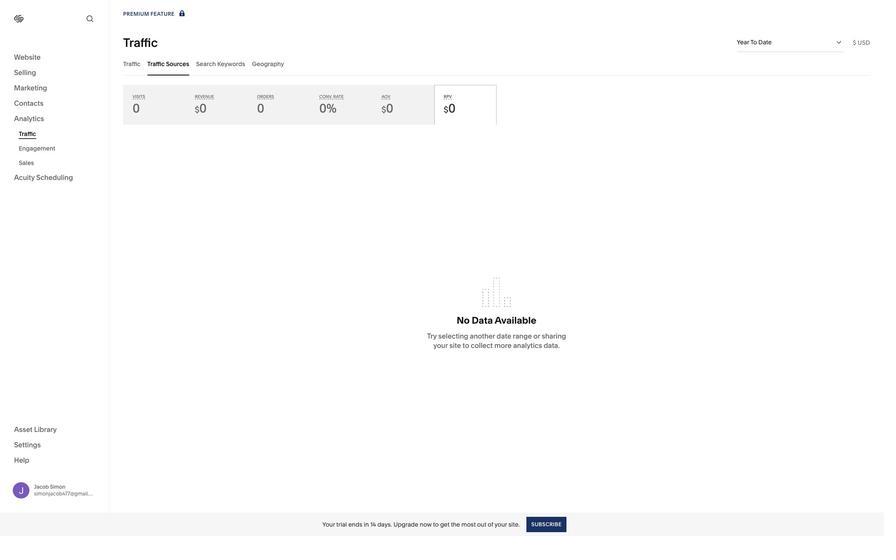 Task type: locate. For each thing, give the bounding box(es) containing it.
marketing
[[14, 84, 47, 92]]

3 0 from the left
[[257, 101, 265, 116]]

1 horizontal spatial your
[[495, 521, 507, 528]]

data.
[[544, 341, 560, 350]]

website
[[14, 53, 41, 61]]

geography
[[252, 60, 284, 68]]

ends
[[349, 521, 363, 528]]

1 0 from the left
[[133, 101, 140, 116]]

sales link
[[19, 156, 99, 170]]

1 horizontal spatial to
[[463, 341, 470, 350]]

0 down the aov
[[386, 101, 394, 116]]

2 0 from the left
[[200, 101, 207, 116]]

0 horizontal spatial your
[[434, 341, 448, 350]]

sources
[[166, 60, 189, 68]]

your right of
[[495, 521, 507, 528]]

contacts
[[14, 99, 43, 108]]

to left get
[[433, 521, 439, 528]]

1 vertical spatial to
[[433, 521, 439, 528]]

0 down revenue
[[200, 101, 207, 116]]

your
[[434, 341, 448, 350], [495, 521, 507, 528]]

data
[[472, 315, 493, 326]]

traffic up the traffic button
[[123, 35, 158, 50]]

tab list
[[123, 52, 871, 76]]

0 horizontal spatial $ 0
[[195, 101, 207, 116]]

traffic button
[[123, 52, 141, 76]]

0 vertical spatial to
[[463, 341, 470, 350]]

rate
[[334, 94, 344, 99]]

0 for rpv
[[449, 101, 456, 116]]

year
[[738, 38, 750, 46]]

$ down "rpv" at top
[[444, 105, 449, 115]]

simon
[[50, 484, 65, 490]]

0 vertical spatial your
[[434, 341, 448, 350]]

search
[[196, 60, 216, 68]]

3 $ 0 from the left
[[444, 101, 456, 116]]

site.
[[509, 521, 520, 528]]

tab list containing traffic
[[123, 52, 871, 76]]

jacob
[[34, 484, 49, 490]]

0%
[[320, 101, 337, 116]]

0 for aov
[[386, 101, 394, 116]]

0 down "rpv" at top
[[449, 101, 456, 116]]

traffic down analytics
[[19, 130, 36, 138]]

to right site
[[463, 341, 470, 350]]

$ 0 down "rpv" at top
[[444, 101, 456, 116]]

0 down orders
[[257, 101, 265, 116]]

help
[[14, 456, 29, 464]]

5 0 from the left
[[449, 101, 456, 116]]

acuity scheduling link
[[14, 173, 95, 183]]

$
[[854, 39, 857, 46], [195, 105, 200, 115], [382, 105, 386, 115], [444, 105, 449, 115]]

website link
[[14, 52, 95, 63]]

of
[[488, 521, 494, 528]]

$ 0 for rpv
[[444, 101, 456, 116]]

$ 0 down the aov
[[382, 101, 394, 116]]

$ down the aov
[[382, 105, 386, 115]]

trial
[[337, 521, 347, 528]]

0
[[133, 101, 140, 116], [200, 101, 207, 116], [257, 101, 265, 116], [386, 101, 394, 116], [449, 101, 456, 116]]

subscribe button
[[527, 517, 567, 532]]

traffic inside button
[[147, 60, 165, 68]]

subscribe
[[532, 521, 562, 528]]

sales
[[19, 159, 34, 167]]

selecting
[[439, 332, 469, 340]]

or
[[534, 332, 541, 340]]

to
[[463, 341, 470, 350], [433, 521, 439, 528]]

$ for revenue
[[195, 105, 200, 115]]

acuity scheduling
[[14, 173, 73, 182]]

upgrade
[[394, 521, 419, 528]]

$ down revenue
[[195, 105, 200, 115]]

$ left usd
[[854, 39, 857, 46]]

2 horizontal spatial $ 0
[[444, 101, 456, 116]]

jacob simon simonjacob477@gmail.com
[[34, 484, 100, 497]]

another
[[470, 332, 495, 340]]

2 $ 0 from the left
[[382, 101, 394, 116]]

orders 0
[[257, 94, 274, 116]]

1 $ 0 from the left
[[195, 101, 207, 116]]

$ 0
[[195, 101, 207, 116], [382, 101, 394, 116], [444, 101, 456, 116]]

0 horizontal spatial to
[[433, 521, 439, 528]]

1 horizontal spatial $ 0
[[382, 101, 394, 116]]

year to date
[[738, 38, 772, 46]]

$ 0 down revenue
[[195, 101, 207, 116]]

0 down visits
[[133, 101, 140, 116]]

orders
[[257, 94, 274, 99]]

range
[[513, 332, 532, 340]]

your down try
[[434, 341, 448, 350]]

your inside try selecting another date range or sharing your site to collect more analytics data.
[[434, 341, 448, 350]]

in
[[364, 521, 369, 528]]

revenue
[[195, 94, 214, 99]]

try
[[427, 332, 437, 340]]

days.
[[378, 521, 392, 528]]

traffic left sources
[[147, 60, 165, 68]]

sharing
[[542, 332, 567, 340]]

traffic
[[123, 35, 158, 50], [123, 60, 141, 68], [147, 60, 165, 68], [19, 130, 36, 138]]

4 0 from the left
[[386, 101, 394, 116]]



Task type: vqa. For each thing, say whether or not it's contained in the screenshot.
conv. rate 0%
yes



Task type: describe. For each thing, give the bounding box(es) containing it.
traffic sources
[[147, 60, 189, 68]]

scheduling
[[36, 173, 73, 182]]

premium feature button
[[123, 9, 187, 19]]

0 inside the visits 0
[[133, 101, 140, 116]]

engagement link
[[19, 141, 99, 156]]

premium feature
[[123, 11, 175, 17]]

your
[[323, 521, 335, 528]]

$ usd
[[854, 39, 871, 46]]

collect
[[471, 341, 493, 350]]

feature
[[151, 11, 175, 17]]

your trial ends in 14 days. upgrade now to get the most out of your site.
[[323, 521, 520, 528]]

search keywords
[[196, 60, 245, 68]]

search keywords button
[[196, 52, 245, 76]]

to
[[751, 38, 758, 46]]

asset library
[[14, 425, 57, 434]]

simonjacob477@gmail.com
[[34, 491, 100, 497]]

asset
[[14, 425, 33, 434]]

$ 0 for aov
[[382, 101, 394, 116]]

traffic link
[[19, 127, 99, 141]]

contacts link
[[14, 99, 95, 109]]

try selecting another date range or sharing your site to collect more analytics data.
[[427, 332, 567, 350]]

no data available
[[457, 315, 537, 326]]

out
[[478, 521, 487, 528]]

more
[[495, 341, 512, 350]]

analytics
[[514, 341, 543, 350]]

no
[[457, 315, 470, 326]]

$ for rpv
[[444, 105, 449, 115]]

available
[[495, 315, 537, 326]]

settings
[[14, 440, 41, 449]]

1 vertical spatial your
[[495, 521, 507, 528]]

analytics link
[[14, 114, 95, 124]]

analytics
[[14, 114, 44, 123]]

date
[[497, 332, 512, 340]]

selling
[[14, 68, 36, 77]]

get
[[441, 521, 450, 528]]

keywords
[[217, 60, 245, 68]]

0 inside orders 0
[[257, 101, 265, 116]]

date
[[759, 38, 772, 46]]

site
[[450, 341, 461, 350]]

traffic sources button
[[147, 52, 189, 76]]

14
[[371, 521, 376, 528]]

$ for aov
[[382, 105, 386, 115]]

premium
[[123, 11, 149, 17]]

help link
[[14, 455, 29, 465]]

library
[[34, 425, 57, 434]]

visits
[[133, 94, 145, 99]]

now
[[420, 521, 432, 528]]

settings link
[[14, 440, 95, 450]]

$ 0 for revenue
[[195, 101, 207, 116]]

traffic up visits
[[123, 60, 141, 68]]

geography button
[[252, 52, 284, 76]]

0 for revenue
[[200, 101, 207, 116]]

conv.
[[320, 94, 333, 99]]

asset library link
[[14, 425, 95, 435]]

marketing link
[[14, 83, 95, 93]]

visits 0
[[133, 94, 145, 116]]

year to date button
[[738, 33, 844, 52]]

aov
[[382, 94, 391, 99]]

rpv
[[444, 94, 452, 99]]

most
[[462, 521, 476, 528]]

usd
[[858, 39, 871, 46]]

the
[[451, 521, 460, 528]]

acuity
[[14, 173, 35, 182]]

conv. rate 0%
[[320, 94, 344, 116]]

selling link
[[14, 68, 95, 78]]

to inside try selecting another date range or sharing your site to collect more analytics data.
[[463, 341, 470, 350]]

engagement
[[19, 145, 55, 152]]



